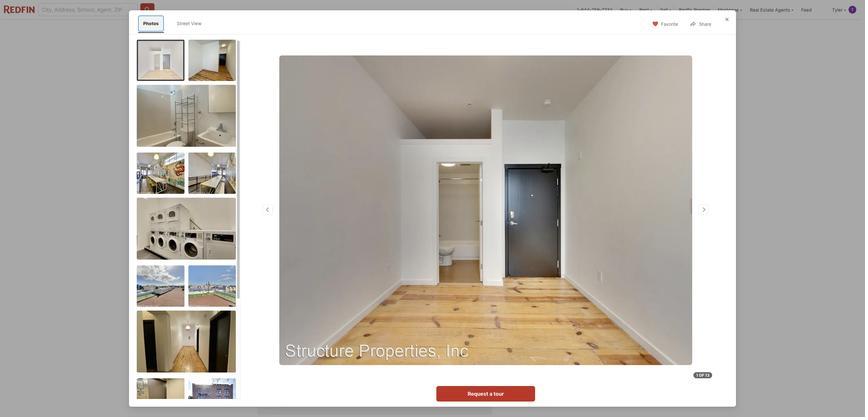 Task type: vqa. For each thing, say whether or not it's contained in the screenshot.
$ 869,000
no



Task type: locate. For each thing, give the bounding box(es) containing it.
0 vertical spatial of
[[699, 373, 704, 378]]

1 vertical spatial request a tour
[[468, 391, 504, 397]]

2 horizontal spatial street view
[[427, 294, 447, 298]]

0 vertical spatial street view button
[[262, 187, 308, 200]]

1 baths
[[340, 226, 354, 243]]

view inside tab
[[191, 21, 202, 26]]

request a tour up send a message "button"
[[535, 246, 571, 252]]

1 vertical spatial street view
[[277, 191, 302, 196]]

map button
[[261, 291, 283, 304]]

request a tour
[[535, 246, 571, 252], [468, 391, 504, 397]]

error
[[483, 385, 490, 388]]

st
[[282, 214, 287, 220], [568, 225, 575, 233]]

ft
[[377, 236, 382, 243]]

0 vertical spatial request a tour
[[535, 246, 571, 252]]

add
[[306, 400, 317, 407]]

1
[[340, 226, 343, 235], [696, 373, 698, 378]]

759-
[[592, 7, 602, 12]]

1 horizontal spatial of
[[699, 373, 704, 378]]

1 horizontal spatial street
[[277, 191, 290, 196]]

a up the message
[[557, 246, 560, 252]]

map left data
[[412, 385, 418, 388]]

favorite button
[[647, 17, 684, 30]]

1 horizontal spatial tour
[[561, 246, 571, 252]]

request down 'contact 1731 15th st'
[[535, 246, 556, 252]]

1 vertical spatial map
[[412, 385, 418, 388]]

request inside dialog
[[468, 391, 488, 397]]

feed
[[801, 7, 812, 12]]

1731 up $1,350
[[257, 214, 268, 220]]

1 horizontal spatial 13
[[705, 373, 710, 378]]

0 vertical spatial street view
[[177, 21, 202, 26]]

street view button up the ,
[[262, 187, 308, 200]]

1 vertical spatial 1731
[[537, 225, 551, 233]]

tour
[[561, 246, 571, 252], [494, 391, 504, 397]]

a for request a tour button to the bottom
[[490, 391, 493, 397]]

2 tab from the left
[[309, 21, 353, 36]]

report
[[463, 385, 473, 388]]

a right add
[[318, 400, 321, 407]]

sq
[[369, 236, 376, 243]]

tour inside dialog
[[494, 391, 504, 397]]

message
[[551, 267, 573, 273]]

15th
[[270, 214, 280, 220], [553, 225, 567, 233]]

1 inside 1 baths
[[340, 226, 343, 235]]

1 vertical spatial request a tour button
[[437, 386, 535, 402]]

0 horizontal spatial of
[[450, 385, 453, 388]]

1 for 1 baths
[[340, 226, 343, 235]]

©2023
[[426, 385, 436, 388]]

of for 13
[[699, 373, 704, 378]]

1 vertical spatial tour
[[494, 391, 504, 397]]

of inside request a tour dialog
[[699, 373, 704, 378]]

0 vertical spatial st
[[282, 214, 287, 220]]

1 horizontal spatial street view button
[[418, 292, 448, 300]]

tour for request a tour button to the top
[[561, 246, 571, 252]]

francisco
[[300, 214, 324, 220]]

0 horizontal spatial request
[[468, 391, 488, 397]]

request a tour inside dialog
[[468, 391, 504, 397]]

0 vertical spatial 1731
[[257, 214, 268, 220]]

photos tab
[[138, 16, 164, 32]]

1 horizontal spatial tab list
[[257, 20, 442, 36]]

0 vertical spatial street
[[177, 21, 190, 26]]

1 vertical spatial of
[[450, 385, 453, 388]]

2 horizontal spatial street
[[427, 294, 437, 298]]

0 horizontal spatial 15th
[[270, 214, 280, 220]]

1731
[[257, 214, 268, 220], [537, 225, 551, 233]]

menu bar
[[261, 291, 315, 304]]

view for tab list containing photos
[[191, 21, 202, 26]]

0 horizontal spatial view
[[191, 21, 202, 26]]

request
[[535, 246, 556, 252], [468, 391, 488, 397]]

tab list containing photos
[[137, 14, 213, 33]]

1 horizontal spatial 1
[[696, 373, 698, 378]]

street
[[177, 21, 190, 26], [277, 191, 290, 196], [427, 294, 437, 298]]

a inside dialog
[[490, 391, 493, 397]]

1 vertical spatial st
[[568, 225, 575, 233]]

street view
[[177, 21, 202, 26], [277, 191, 302, 196], [427, 294, 447, 298]]

directions button
[[451, 292, 478, 300]]

1 horizontal spatial view
[[291, 191, 302, 196]]

0 horizontal spatial street
[[177, 21, 190, 26]]

City, Address, School, Agent, ZIP search field
[[38, 3, 138, 16]]

request a tour for request a tour button to the bottom
[[468, 391, 504, 397]]

1-844-759-7732
[[577, 7, 613, 12]]

image image
[[257, 38, 500, 206], [502, 38, 603, 120], [188, 40, 236, 81], [138, 41, 183, 80], [137, 85, 236, 147], [502, 123, 603, 206], [137, 153, 184, 194], [188, 153, 236, 194], [137, 198, 236, 260], [137, 265, 184, 307], [188, 265, 236, 307], [137, 311, 236, 373]]

street view button
[[262, 187, 308, 200], [418, 292, 448, 300]]

0 horizontal spatial 13
[[571, 191, 576, 196]]

2 vertical spatial street view
[[427, 294, 447, 298]]

2 vertical spatial view
[[438, 294, 447, 298]]

1 horizontal spatial request
[[535, 246, 556, 252]]

of
[[699, 373, 704, 378], [450, 385, 453, 388]]

1731 right contact
[[537, 225, 551, 233]]

street view for tab list containing photos
[[177, 21, 202, 26]]

view
[[191, 21, 202, 26], [291, 191, 302, 196], [438, 294, 447, 298]]

0 horizontal spatial 1731
[[257, 214, 268, 220]]

tab
[[257, 21, 309, 36], [309, 21, 353, 36], [353, 21, 397, 36], [397, 21, 436, 36]]

0 vertical spatial view
[[191, 21, 202, 26]]

a down the "error"
[[490, 391, 493, 397]]

·
[[302, 400, 304, 407]]

menu bar containing map
[[261, 291, 315, 304]]

1 inside request a tour dialog
[[696, 373, 698, 378]]

a left map
[[474, 385, 475, 388]]

0 horizontal spatial request a tour
[[468, 391, 504, 397]]

1 horizontal spatial map
[[412, 385, 418, 388]]

1 vertical spatial view
[[291, 191, 302, 196]]

request a tour down the "error"
[[468, 391, 504, 397]]

street view inside tab
[[177, 21, 202, 26]]

use
[[454, 385, 459, 388]]

request down map
[[468, 391, 488, 397]]

0 vertical spatial 1
[[340, 226, 343, 235]]

0 horizontal spatial tour
[[494, 391, 504, 397]]

0 vertical spatial request
[[535, 246, 556, 252]]

redfin
[[679, 7, 693, 12]]

7732
[[602, 7, 613, 12]]

1 for 1 of 13
[[696, 373, 698, 378]]

0 vertical spatial map
[[266, 294, 278, 301]]

contact
[[510, 225, 536, 233]]

2 horizontal spatial view
[[438, 294, 447, 298]]

0 vertical spatial 15th
[[270, 214, 280, 220]]

baths
[[340, 236, 354, 243]]

844-
[[581, 7, 592, 12]]

directions
[[460, 294, 476, 298]]

1 vertical spatial request
[[468, 391, 488, 397]]

data
[[419, 385, 425, 388]]

1 vertical spatial street
[[277, 191, 290, 196]]

$1,350 /mo
[[257, 226, 297, 235]]

0 horizontal spatial 1
[[340, 226, 343, 235]]

map left satellite
[[266, 294, 278, 301]]

report a map error
[[463, 385, 490, 388]]

map
[[476, 385, 482, 388]]

tour for request a tour button to the bottom
[[494, 391, 504, 397]]

a right send
[[547, 267, 550, 273]]

1 vertical spatial 1
[[696, 373, 698, 378]]

0 horizontal spatial tab list
[[137, 14, 213, 33]]

4 tab from the left
[[397, 21, 436, 36]]

0 horizontal spatial st
[[282, 214, 287, 220]]

tab list
[[137, 14, 213, 33], [257, 20, 442, 36]]

map
[[266, 294, 278, 301], [412, 385, 418, 388]]

contact 1731 15th st
[[510, 225, 575, 233]]

1 horizontal spatial st
[[568, 225, 575, 233]]

0 horizontal spatial street view
[[177, 21, 202, 26]]

send
[[533, 267, 545, 273]]

1 horizontal spatial 15th
[[553, 225, 567, 233]]

1 vertical spatial 13
[[705, 373, 710, 378]]

0 vertical spatial tour
[[561, 246, 571, 252]]

a inside "button"
[[547, 267, 550, 273]]

a
[[557, 246, 560, 252], [547, 267, 550, 273], [474, 385, 475, 388], [490, 391, 493, 397], [318, 400, 321, 407]]

13 photos button
[[557, 187, 598, 200]]

map for map data ©2023
[[412, 385, 418, 388]]

0 horizontal spatial map
[[266, 294, 278, 301]]

1 horizontal spatial street view
[[277, 191, 302, 196]]

1 horizontal spatial request a tour
[[535, 246, 571, 252]]

request a tour button
[[510, 241, 596, 257], [437, 386, 535, 402]]

request a tour dialog
[[129, 10, 736, 417]]

tab list inside request a tour dialog
[[137, 14, 213, 33]]

ca
[[327, 214, 334, 220]]

street view button left directions button
[[418, 292, 448, 300]]

160
[[369, 226, 383, 235]]

redfin premier button
[[675, 0, 714, 19]]

1-
[[577, 7, 581, 12]]

13
[[571, 191, 576, 196], [705, 373, 710, 378]]

premier
[[694, 7, 711, 12]]

map inside popup button
[[266, 294, 278, 301]]

report a map error link
[[463, 385, 490, 388]]

0 vertical spatial 13
[[571, 191, 576, 196]]



Task type: describe. For each thing, give the bounding box(es) containing it.
2 vertical spatial street
[[427, 294, 437, 298]]

0 beds
[[312, 226, 324, 243]]

1 horizontal spatial 1731
[[537, 225, 551, 233]]

1 of 13
[[696, 373, 710, 378]]

share button
[[685, 17, 717, 30]]

13 photos
[[571, 191, 593, 196]]

160 sq ft
[[369, 226, 383, 243]]

map region
[[245, 253, 493, 417]]

street inside tab
[[177, 21, 190, 26]]

13 inside request a tour dialog
[[705, 373, 710, 378]]

13 inside 13 photos button
[[571, 191, 576, 196]]

map data ©2023
[[412, 385, 436, 388]]

0 vertical spatial request a tour button
[[510, 241, 596, 257]]

add a commute button
[[306, 400, 346, 408]]

street view tab
[[172, 16, 207, 32]]

terms
[[440, 385, 449, 388]]

satellite
[[288, 294, 309, 301]]

—
[[284, 400, 289, 407]]

request for request a tour button to the top
[[535, 246, 556, 252]]

0 horizontal spatial street view button
[[262, 187, 308, 200]]

send a message button
[[510, 262, 596, 277]]

1731 15th st , san francisco ca 94103
[[257, 214, 351, 220]]

a for request a tour button to the top
[[557, 246, 560, 252]]

1 vertical spatial 15th
[[553, 225, 567, 233]]

favorite
[[661, 21, 678, 27]]

terms of use
[[440, 385, 459, 388]]

3 tab from the left
[[353, 21, 397, 36]]

san
[[290, 214, 299, 220]]

satellite button
[[283, 291, 315, 304]]

redfin premier
[[679, 7, 711, 12]]

street view for the bottom street view button
[[427, 294, 447, 298]]

view for the bottom street view button
[[438, 294, 447, 298]]

1-844-759-7732 link
[[577, 7, 613, 12]]

request for request a tour button to the bottom
[[468, 391, 488, 397]]

submit search image
[[144, 6, 151, 13]]

a for send a message "button"
[[547, 267, 550, 273]]

request a tour for request a tour button to the top
[[535, 246, 571, 252]]

user photo image
[[849, 6, 857, 14]]

/mo
[[282, 226, 297, 235]]

photos
[[143, 21, 159, 26]]

1 vertical spatial street view button
[[418, 292, 448, 300]]

photos
[[577, 191, 593, 196]]

1731 15th st image
[[279, 55, 692, 365]]

94103
[[335, 214, 351, 220]]

beds
[[312, 236, 324, 243]]

share
[[699, 21, 711, 27]]

commute
[[322, 400, 346, 407]]

,
[[287, 214, 288, 220]]

min
[[290, 400, 300, 407]]

feed button
[[798, 0, 829, 19]]

$1,350
[[257, 226, 282, 235]]

map entry image
[[460, 214, 492, 246]]

send a message
[[533, 267, 573, 273]]

of for use
[[450, 385, 453, 388]]

1 tab from the left
[[257, 21, 309, 36]]

map for map
[[266, 294, 278, 301]]

— min · add a commute
[[284, 400, 346, 407]]

terms of use link
[[440, 385, 459, 388]]

0
[[312, 226, 317, 235]]



